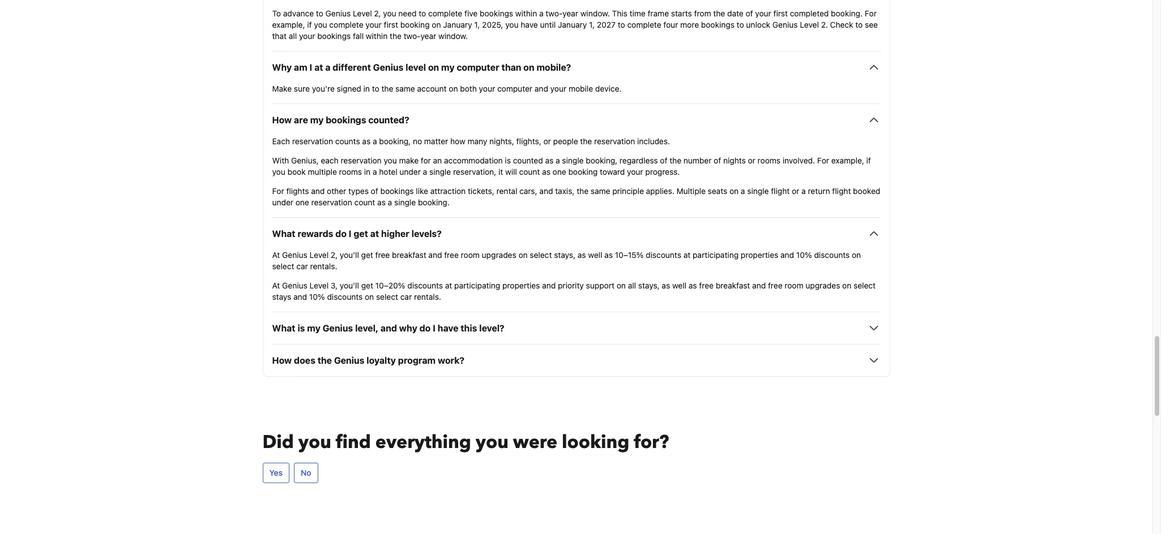 Task type: locate. For each thing, give the bounding box(es) containing it.
level left 3,
[[310, 281, 329, 291]]

or inside for flights and other types of bookings like attraction tickets, rental cars, and taxis, the same principle applies. multiple seats on a single flight or a return flight booked under one reservation count as a single booking.
[[792, 187, 800, 196]]

rentals.
[[310, 262, 337, 272], [414, 293, 441, 302]]

what rewards do i get at higher levels?
[[272, 229, 442, 239]]

0 vertical spatial how
[[272, 115, 292, 125]]

1 horizontal spatial booking,
[[586, 156, 618, 166]]

bookings inside for flights and other types of bookings like attraction tickets, rental cars, and taxis, the same principle applies. multiple seats on a single flight or a return flight booked under one reservation count as a single booking.
[[381, 187, 414, 196]]

1 horizontal spatial stays,
[[639, 281, 660, 291]]

at
[[315, 63, 323, 73], [370, 229, 379, 239], [684, 251, 691, 260], [445, 281, 452, 291]]

at inside what rewards do i get at higher levels? dropdown button
[[370, 229, 379, 239]]

1 vertical spatial breakfast
[[716, 281, 751, 291]]

hotel
[[379, 167, 398, 177]]

are
[[294, 115, 308, 125]]

1 horizontal spatial year
[[563, 9, 579, 18]]

1 horizontal spatial for
[[818, 156, 830, 166]]

first up why am i at a different genius level on my computer than on mobile?
[[384, 20, 398, 30]]

under inside for flights and other types of bookings like attraction tickets, rental cars, and taxis, the same principle applies. multiple seats on a single flight or a return flight booked under one reservation count as a single booking.
[[272, 198, 294, 208]]

reservation up genius,
[[292, 137, 333, 146]]

looking
[[562, 431, 630, 456]]

room inside at genius level 2, you'll get free breakfast and free room upgrades on select stays, as well as 10–15% discounts at participating properties and 10% discounts on select car rentals.
[[461, 251, 480, 260]]

have inside dropdown button
[[438, 324, 459, 334]]

the down need in the top left of the page
[[390, 31, 402, 41]]

more
[[681, 20, 699, 30]]

2 vertical spatial my
[[307, 324, 321, 334]]

rentals. up 3,
[[310, 262, 337, 272]]

0 vertical spatial my
[[441, 63, 455, 73]]

or left return at the top of the page
[[792, 187, 800, 196]]

from
[[695, 9, 712, 18]]

properties inside at genius level 2, you'll get free breakfast and free room upgrades on select stays, as well as 10–15% discounts at participating properties and 10% discounts on select car rentals.
[[741, 251, 779, 260]]

at inside the at genius level 3, you'll get 10–20% discounts at participating properties and priority support on all stays, as well as free breakfast and free room upgrades on select stays and 10% discounts on select car rentals.
[[445, 281, 452, 291]]

0 vertical spatial under
[[400, 167, 421, 177]]

of right 'types'
[[371, 187, 378, 196]]

in right signed
[[364, 84, 370, 94]]

at
[[272, 251, 280, 260], [272, 281, 280, 291]]

counted
[[513, 156, 543, 166]]

same down level
[[396, 84, 415, 94]]

booking. up check
[[831, 9, 863, 18]]

genius
[[326, 9, 351, 18], [773, 20, 798, 30], [373, 63, 404, 73], [282, 251, 308, 260], [282, 281, 308, 291], [323, 324, 353, 334], [334, 356, 365, 366]]

my
[[441, 63, 455, 73], [310, 115, 324, 125], [307, 324, 321, 334]]

is inside with genius, each reservation you make for an accommodation is counted as a single booking, regardless of the number of nights or rooms involved. for example, if you book multiple rooms in a hotel under a single reservation, it will count as one booking toward your progress.
[[505, 156, 511, 166]]

to down this
[[618, 20, 625, 30]]

i inside dropdown button
[[310, 63, 312, 73]]

if up booked
[[867, 156, 872, 166]]

level down completed
[[800, 20, 819, 30]]

you'll inside at genius level 2, you'll get free breakfast and free room upgrades on select stays, as well as 10–15% discounts at participating properties and 10% discounts on select car rentals.
[[340, 251, 359, 260]]

get left 10–20%
[[361, 281, 373, 291]]

or left people
[[544, 137, 551, 146]]

1 vertical spatial stays,
[[639, 281, 660, 291]]

1 vertical spatial what
[[272, 324, 296, 334]]

a inside why am i at a different genius level on my computer than on mobile? dropdown button
[[325, 63, 331, 73]]

booking up for flights and other types of bookings like attraction tickets, rental cars, and taxis, the same principle applies. multiple seats on a single flight or a return flight booked under one reservation count as a single booking.
[[569, 167, 598, 177]]

one down flights
[[296, 198, 309, 208]]

0 vertical spatial in
[[364, 84, 370, 94]]

properties inside the at genius level 3, you'll get 10–20% discounts at participating properties and priority support on all stays, as well as free breakfast and free room upgrades on select stays and 10% discounts on select car rentals.
[[503, 281, 540, 291]]

10% inside at genius level 2, you'll get free breakfast and free room upgrades on select stays, as well as 10–15% discounts at participating properties and 10% discounts on select car rentals.
[[797, 251, 812, 260]]

breakfast inside the at genius level 3, you'll get 10–20% discounts at participating properties and priority support on all stays, as well as free breakfast and free room upgrades on select stays and 10% discounts on select car rentals.
[[716, 281, 751, 291]]

2, down rewards on the top left of the page
[[331, 251, 338, 260]]

get left higher on the top left of the page
[[354, 229, 368, 239]]

0 horizontal spatial booking.
[[418, 198, 450, 208]]

reservation up toward
[[594, 137, 635, 146]]

of up progress. at the right of page
[[660, 156, 668, 166]]

0 horizontal spatial breakfast
[[392, 251, 427, 260]]

tickets,
[[468, 187, 495, 196]]

1, down five
[[475, 20, 480, 30]]

get inside at genius level 2, you'll get free breakfast and free room upgrades on select stays, as well as 10–15% discounts at participating properties and 10% discounts on select car rentals.
[[361, 251, 373, 260]]

stays, down 10–15%
[[639, 281, 660, 291]]

reservation inside for flights and other types of bookings like attraction tickets, rental cars, and taxis, the same principle applies. multiple seats on a single flight or a return flight booked under one reservation count as a single booking.
[[311, 198, 352, 208]]

0 vertical spatial if
[[307, 20, 312, 30]]

a down for
[[423, 167, 427, 177]]

my right are
[[310, 115, 324, 125]]

stays, inside the at genius level 3, you'll get 10–20% discounts at participating properties and priority support on all stays, as well as free breakfast and free room upgrades on select stays and 10% discounts on select car rentals.
[[639, 281, 660, 291]]

1 horizontal spatial if
[[867, 156, 872, 166]]

1 horizontal spatial example,
[[832, 156, 865, 166]]

complete left five
[[428, 9, 463, 18]]

window. up 2027
[[581, 9, 610, 18]]

1 vertical spatial computer
[[498, 84, 533, 94]]

or right nights
[[748, 156, 756, 166]]

booking, inside with genius, each reservation you make for an accommodation is counted as a single booking, regardless of the number of nights or rooms involved. for example, if you book multiple rooms in a hotel under a single reservation, it will count as one booking toward your progress.
[[586, 156, 618, 166]]

year
[[563, 9, 579, 18], [421, 31, 437, 41]]

the
[[714, 9, 726, 18], [390, 31, 402, 41], [382, 84, 393, 94], [581, 137, 592, 146], [670, 156, 682, 166], [577, 187, 589, 196], [318, 356, 332, 366]]

my inside dropdown button
[[310, 115, 324, 125]]

see
[[865, 20, 878, 30]]

1 vertical spatial or
[[748, 156, 756, 166]]

check
[[831, 20, 854, 30]]

progress.
[[646, 167, 680, 177]]

attraction
[[431, 187, 466, 196]]

single down an
[[430, 167, 451, 177]]

1 what from the top
[[272, 229, 296, 239]]

get for free
[[361, 251, 373, 260]]

two-
[[546, 9, 563, 18], [404, 31, 421, 41]]

your down regardless
[[627, 167, 644, 177]]

your right both
[[479, 84, 495, 94]]

level,
[[355, 324, 379, 334]]

the right does
[[318, 356, 332, 366]]

computer up both
[[457, 63, 500, 73]]

0 vertical spatial or
[[544, 137, 551, 146]]

you're
[[312, 84, 335, 94]]

0 horizontal spatial properties
[[503, 281, 540, 291]]

0 vertical spatial stays,
[[554, 251, 576, 260]]

booking down need in the top left of the page
[[401, 20, 430, 30]]

a up you're
[[325, 63, 331, 73]]

counts
[[335, 137, 360, 146]]

2 1, from the left
[[589, 20, 595, 30]]

1 vertical spatial all
[[628, 281, 636, 291]]

is up does
[[298, 324, 305, 334]]

bookings down the hotel
[[381, 187, 414, 196]]

2 flight from the left
[[833, 187, 851, 196]]

0 horizontal spatial do
[[336, 229, 347, 239]]

0 vertical spatial year
[[563, 9, 579, 18]]

1 horizontal spatial breakfast
[[716, 281, 751, 291]]

count down 'types'
[[355, 198, 375, 208]]

2 at from the top
[[272, 281, 280, 291]]

0 vertical spatial you'll
[[340, 251, 359, 260]]

do right rewards on the top left of the page
[[336, 229, 347, 239]]

multiple
[[677, 187, 706, 196]]

0 vertical spatial what
[[272, 229, 296, 239]]

is inside dropdown button
[[298, 324, 305, 334]]

the left date
[[714, 9, 726, 18]]

the right taxis,
[[577, 187, 589, 196]]

1 vertical spatial within
[[366, 31, 388, 41]]

with
[[272, 156, 289, 166]]

genius up stays
[[282, 281, 308, 291]]

make sure you're signed in to the same account on both your computer and your mobile device.
[[272, 84, 622, 94]]

higher
[[381, 229, 410, 239]]

booking inside with genius, each reservation you make for an accommodation is counted as a single booking, regardless of the number of nights or rooms involved. for example, if you book multiple rooms in a hotel under a single reservation, it will count as one booking toward your progress.
[[569, 167, 598, 177]]

1 vertical spatial first
[[384, 20, 398, 30]]

do right why
[[420, 324, 431, 334]]

1 at from the top
[[272, 251, 280, 260]]

1 vertical spatial do
[[420, 324, 431, 334]]

0 horizontal spatial rooms
[[339, 167, 362, 177]]

1 horizontal spatial car
[[401, 293, 412, 302]]

1 vertical spatial at
[[272, 281, 280, 291]]

breakfast
[[392, 251, 427, 260], [716, 281, 751, 291]]

1 vertical spatial same
[[591, 187, 611, 196]]

to right need in the top left of the page
[[419, 9, 426, 18]]

0 horizontal spatial rentals.
[[310, 262, 337, 272]]

my inside dropdown button
[[307, 324, 321, 334]]

0 vertical spatial do
[[336, 229, 347, 239]]

how does the genius loyalty program work?
[[272, 356, 465, 366]]

car inside the at genius level 3, you'll get 10–20% discounts at participating properties and priority support on all stays, as well as free breakfast and free room upgrades on select stays and 10% discounts on select car rentals.
[[401, 293, 412, 302]]

return
[[808, 187, 831, 196]]

flights,
[[517, 137, 542, 146]]

1 horizontal spatial have
[[521, 20, 538, 30]]

1 vertical spatial year
[[421, 31, 437, 41]]

my for level,
[[307, 324, 321, 334]]

same inside for flights and other types of bookings like attraction tickets, rental cars, and taxis, the same principle applies. multiple seats on a single flight or a return flight booked under one reservation count as a single booking.
[[591, 187, 611, 196]]

1 horizontal spatial one
[[553, 167, 567, 177]]

reservation down other
[[311, 198, 352, 208]]

complete
[[428, 9, 463, 18], [329, 20, 364, 30], [628, 20, 662, 30]]

1 horizontal spatial 1,
[[589, 20, 595, 30]]

get inside the at genius level 3, you'll get 10–20% discounts at participating properties and priority support on all stays, as well as free breakfast and free room upgrades on select stays and 10% discounts on select car rentals.
[[361, 281, 373, 291]]

all down 10–15%
[[628, 281, 636, 291]]

includes.
[[638, 137, 670, 146]]

is up 'will'
[[505, 156, 511, 166]]

0 vertical spatial two-
[[546, 9, 563, 18]]

0 horizontal spatial 2,
[[331, 251, 338, 260]]

same down toward
[[591, 187, 611, 196]]

january
[[443, 20, 472, 30], [558, 20, 587, 30]]

0 horizontal spatial room
[[461, 251, 480, 260]]

loyalty
[[367, 356, 396, 366]]

example, inside "to advance to genius level 2, you need to complete five bookings within a two-year window. this time frame starts from the date of your first completed booking. for example, if you complete your first booking on january 1, 2025, you have until january 1, 2027 to complete four more bookings to unlock genius level 2. check to see that all your bookings fall within the two-year window."
[[272, 20, 305, 30]]

how inside dropdown button
[[272, 115, 292, 125]]

2 vertical spatial i
[[433, 324, 436, 334]]

what left rewards on the top left of the page
[[272, 229, 296, 239]]

on inside for flights and other types of bookings like attraction tickets, rental cars, and taxis, the same principle applies. multiple seats on a single flight or a return flight booked under one reservation count as a single booking.
[[730, 187, 739, 196]]

0 horizontal spatial window.
[[439, 31, 468, 41]]

what
[[272, 229, 296, 239], [272, 324, 296, 334]]

example, inside with genius, each reservation you make for an accommodation is counted as a single booking, regardless of the number of nights or rooms involved. for example, if you book multiple rooms in a hotel under a single reservation, it will count as one booking toward your progress.
[[832, 156, 865, 166]]

it
[[499, 167, 503, 177]]

2 vertical spatial or
[[792, 187, 800, 196]]

computer down 'than'
[[498, 84, 533, 94]]

to right the advance
[[316, 9, 323, 18]]

2 how from the top
[[272, 356, 292, 366]]

0 horizontal spatial booking
[[401, 20, 430, 30]]

in left the hotel
[[364, 167, 371, 177]]

within right fall
[[366, 31, 388, 41]]

1 vertical spatial under
[[272, 198, 294, 208]]

seats
[[708, 187, 728, 196]]

a inside "to advance to genius level 2, you need to complete five bookings within a two-year window. this time frame starts from the date of your first completed booking. for example, if you complete your first booking on january 1, 2025, you have until january 1, 2027 to complete four more bookings to unlock genius level 2. check to see that all your bookings fall within the two-year window."
[[540, 9, 544, 18]]

1 vertical spatial 2,
[[331, 251, 338, 260]]

booking inside "to advance to genius level 2, you need to complete five bookings within a two-year window. this time frame starts from the date of your first completed booking. for example, if you complete your first booking on january 1, 2025, you have until january 1, 2027 to complete four more bookings to unlock genius level 2. check to see that all your bookings fall within the two-year window."
[[401, 20, 430, 30]]

car
[[297, 262, 308, 272], [401, 293, 412, 302]]

my up does
[[307, 324, 321, 334]]

1 vertical spatial is
[[298, 324, 305, 334]]

at inside why am i at a different genius level on my computer than on mobile? dropdown button
[[315, 63, 323, 73]]

1 horizontal spatial or
[[748, 156, 756, 166]]

under down make on the top
[[400, 167, 421, 177]]

within
[[516, 9, 537, 18], [366, 31, 388, 41]]

booking. down like
[[418, 198, 450, 208]]

the inside how does the genius loyalty program work? dropdown button
[[318, 356, 332, 366]]

i right why
[[433, 324, 436, 334]]

count
[[519, 167, 540, 177], [355, 198, 375, 208]]

i
[[310, 63, 312, 73], [349, 229, 352, 239], [433, 324, 436, 334]]

you'll for 3,
[[340, 281, 359, 291]]

genius inside dropdown button
[[334, 356, 365, 366]]

1 vertical spatial two-
[[404, 31, 421, 41]]

bookings left fall
[[317, 31, 351, 41]]

0 horizontal spatial if
[[307, 20, 312, 30]]

2 horizontal spatial or
[[792, 187, 800, 196]]

i right am
[[310, 63, 312, 73]]

0 horizontal spatial have
[[438, 324, 459, 334]]

all right that
[[289, 31, 297, 41]]

10–20%
[[376, 281, 405, 291]]

a down counted?
[[373, 137, 377, 146]]

that
[[272, 31, 287, 41]]

genius left loyalty
[[334, 356, 365, 366]]

level down rewards on the top left of the page
[[310, 251, 329, 260]]

0 vertical spatial properties
[[741, 251, 779, 260]]

how left are
[[272, 115, 292, 125]]

free
[[376, 251, 390, 260], [444, 251, 459, 260], [700, 281, 714, 291], [768, 281, 783, 291]]

1 you'll from the top
[[340, 251, 359, 260]]

2 horizontal spatial i
[[433, 324, 436, 334]]

a up until at the top left of page
[[540, 9, 544, 18]]

i right rewards on the top left of the page
[[349, 229, 352, 239]]

and
[[535, 84, 549, 94], [311, 187, 325, 196], [540, 187, 553, 196], [429, 251, 442, 260], [781, 251, 795, 260], [542, 281, 556, 291], [753, 281, 766, 291], [294, 293, 307, 302], [381, 324, 397, 334]]

0 horizontal spatial year
[[421, 31, 437, 41]]

what rewards do i get at higher levels? button
[[272, 227, 881, 241]]

of
[[746, 9, 753, 18], [660, 156, 668, 166], [714, 156, 722, 166], [371, 187, 378, 196]]

first left completed
[[774, 9, 788, 18]]

2 you'll from the top
[[340, 281, 359, 291]]

reservation,
[[453, 167, 497, 177]]

reservation down the counts
[[341, 156, 382, 166]]

find
[[336, 431, 371, 456]]

all
[[289, 31, 297, 41], [628, 281, 636, 291]]

1 vertical spatial in
[[364, 167, 371, 177]]

your inside with genius, each reservation you make for an accommodation is counted as a single booking, regardless of the number of nights or rooms involved. for example, if you book multiple rooms in a hotel under a single reservation, it will count as one booking toward your progress.
[[627, 167, 644, 177]]

0 vertical spatial example,
[[272, 20, 305, 30]]

genius inside the at genius level 3, you'll get 10–20% discounts at participating properties and priority support on all stays, as well as free breakfast and free room upgrades on select stays and 10% discounts on select car rentals.
[[282, 281, 308, 291]]

each reservation counts as a booking, no matter how many nights, flights, or people the reservation includes.
[[272, 137, 670, 146]]

a left return at the top of the page
[[802, 187, 806, 196]]

flight down involved.
[[771, 187, 790, 196]]

have left this
[[438, 324, 459, 334]]

0 vertical spatial count
[[519, 167, 540, 177]]

1 horizontal spatial participating
[[693, 251, 739, 260]]

booking, down counted?
[[379, 137, 411, 146]]

stays, down what rewards do i get at higher levels? dropdown button
[[554, 251, 576, 260]]

genius left level
[[373, 63, 404, 73]]

1 horizontal spatial properties
[[741, 251, 779, 260]]

0 horizontal spatial or
[[544, 137, 551, 146]]

booking, up toward
[[586, 156, 618, 166]]

complete up fall
[[329, 20, 364, 30]]

toward
[[600, 167, 625, 177]]

yes
[[269, 469, 283, 478]]

get for 10–20%
[[361, 281, 373, 291]]

1 how from the top
[[272, 115, 292, 125]]

have inside "to advance to genius level 2, you need to complete five bookings within a two-year window. this time frame starts from the date of your first completed booking. for example, if you complete your first booking on january 1, 2025, you have until january 1, 2027 to complete four more bookings to unlock genius level 2. check to see that all your bookings fall within the two-year window."
[[521, 20, 538, 30]]

booking. inside for flights and other types of bookings like attraction tickets, rental cars, and taxis, the same principle applies. multiple seats on a single flight or a return flight booked under one reservation count as a single booking.
[[418, 198, 450, 208]]

january down five
[[443, 20, 472, 30]]

how for how are my bookings counted?
[[272, 115, 292, 125]]

if down the advance
[[307, 20, 312, 30]]

2, inside at genius level 2, you'll get free breakfast and free room upgrades on select stays, as well as 10–15% discounts at participating properties and 10% discounts on select car rentals.
[[331, 251, 338, 260]]

unlock
[[747, 20, 771, 30]]

0 vertical spatial all
[[289, 31, 297, 41]]

year left this
[[563, 9, 579, 18]]

work?
[[438, 356, 465, 366]]

as
[[362, 137, 371, 146], [545, 156, 554, 166], [542, 167, 551, 177], [378, 198, 386, 208], [578, 251, 586, 260], [605, 251, 613, 260], [662, 281, 671, 291], [689, 281, 697, 291]]

sure
[[294, 84, 310, 94]]

0 vertical spatial window.
[[581, 9, 610, 18]]

fall
[[353, 31, 364, 41]]

1 vertical spatial booking
[[569, 167, 598, 177]]

0 vertical spatial same
[[396, 84, 415, 94]]

program
[[398, 356, 436, 366]]

example,
[[272, 20, 305, 30], [832, 156, 865, 166]]

get down what rewards do i get at higher levels?
[[361, 251, 373, 260]]

date
[[728, 9, 744, 18]]

0 horizontal spatial one
[[296, 198, 309, 208]]

1 vertical spatial i
[[349, 229, 352, 239]]

10% inside the at genius level 3, you'll get 10–20% discounts at participating properties and priority support on all stays, as well as free breakfast and free room upgrades on select stays and 10% discounts on select car rentals.
[[309, 293, 325, 302]]

rental
[[497, 187, 518, 196]]

how inside dropdown button
[[272, 356, 292, 366]]

car down 10–20%
[[401, 293, 412, 302]]

at inside at genius level 2, you'll get free breakfast and free room upgrades on select stays, as well as 10–15% discounts at participating properties and 10% discounts on select car rentals.
[[272, 251, 280, 260]]

1 horizontal spatial do
[[420, 324, 431, 334]]

2 what from the top
[[272, 324, 296, 334]]

people
[[553, 137, 578, 146]]

1 vertical spatial how
[[272, 356, 292, 366]]

year up why am i at a different genius level on my computer than on mobile?
[[421, 31, 437, 41]]

0 vertical spatial room
[[461, 251, 480, 260]]

1 vertical spatial if
[[867, 156, 872, 166]]

do
[[336, 229, 347, 239], [420, 324, 431, 334]]

window. down five
[[439, 31, 468, 41]]

rentals. up why
[[414, 293, 441, 302]]

1 horizontal spatial room
[[785, 281, 804, 291]]

an
[[433, 156, 442, 166]]

one inside with genius, each reservation you make for an accommodation is counted as a single booking, regardless of the number of nights or rooms involved. for example, if you book multiple rooms in a hotel under a single reservation, it will count as one booking toward your progress.
[[553, 167, 567, 177]]

the right people
[[581, 137, 592, 146]]

my for counted?
[[310, 115, 324, 125]]

1 horizontal spatial is
[[505, 156, 511, 166]]

0 horizontal spatial flight
[[771, 187, 790, 196]]

0 horizontal spatial example,
[[272, 20, 305, 30]]

0 vertical spatial rooms
[[758, 156, 781, 166]]

0 horizontal spatial first
[[384, 20, 398, 30]]

no button
[[294, 464, 318, 484]]

1 vertical spatial upgrades
[[806, 281, 841, 291]]

of inside "to advance to genius level 2, you need to complete five bookings within a two-year window. this time frame starts from the date of your first completed booking. for example, if you complete your first booking on january 1, 2025, you have until january 1, 2027 to complete four more bookings to unlock genius level 2. check to see that all your bookings fall within the two-year window."
[[746, 9, 753, 18]]

0 vertical spatial breakfast
[[392, 251, 427, 260]]

1 vertical spatial count
[[355, 198, 375, 208]]

genius inside why am i at a different genius level on my computer than on mobile? dropdown button
[[373, 63, 404, 73]]

1 horizontal spatial complete
[[428, 9, 463, 18]]

2.
[[822, 20, 828, 30]]

flight
[[771, 187, 790, 196], [833, 187, 851, 196]]

0 horizontal spatial under
[[272, 198, 294, 208]]

each
[[321, 156, 339, 166]]

1 vertical spatial example,
[[832, 156, 865, 166]]

1 flight from the left
[[771, 187, 790, 196]]

2 horizontal spatial for
[[865, 9, 877, 18]]

1 vertical spatial booking,
[[586, 156, 618, 166]]

of right date
[[746, 9, 753, 18]]

level inside at genius level 2, you'll get free breakfast and free room upgrades on select stays, as well as 10–15% discounts at participating properties and 10% discounts on select car rentals.
[[310, 251, 329, 260]]

1 1, from the left
[[475, 20, 480, 30]]

all inside the at genius level 3, you'll get 10–20% discounts at participating properties and priority support on all stays, as well as free breakfast and free room upgrades on select stays and 10% discounts on select car rentals.
[[628, 281, 636, 291]]

book
[[288, 167, 306, 177]]

genius left level,
[[323, 324, 353, 334]]

0 horizontal spatial well
[[588, 251, 603, 260]]

what down stays
[[272, 324, 296, 334]]

0 vertical spatial get
[[354, 229, 368, 239]]

you'll inside the at genius level 3, you'll get 10–20% discounts at participating properties and priority support on all stays, as well as free breakfast and free room upgrades on select stays and 10% discounts on select car rentals.
[[340, 281, 359, 291]]

have
[[521, 20, 538, 30], [438, 324, 459, 334]]

rooms up 'types'
[[339, 167, 362, 177]]

at inside the at genius level 3, you'll get 10–20% discounts at participating properties and priority support on all stays, as well as free breakfast and free room upgrades on select stays and 10% discounts on select car rentals.
[[272, 281, 280, 291]]

1 vertical spatial well
[[673, 281, 687, 291]]

bookings inside dropdown button
[[326, 115, 366, 125]]



Task type: vqa. For each thing, say whether or not it's contained in the screenshot.
the example, within the the With Genius, each reservation you make for an accommodation is counted as a single booking, regardless of the number of nights or rooms involved. For example, if you book multiple rooms in a hotel under a single reservation, it will count as one booking toward your progress.
yes



Task type: describe. For each thing, give the bounding box(es) containing it.
all inside "to advance to genius level 2, you need to complete five bookings within a two-year window. this time frame starts from the date of your first completed booking. for example, if you complete your first booking on january 1, 2025, you have until january 1, 2027 to complete four more bookings to unlock genius level 2. check to see that all your bookings fall within the two-year window."
[[289, 31, 297, 41]]

how
[[451, 137, 466, 146]]

both
[[460, 84, 477, 94]]

genius,
[[291, 156, 319, 166]]

car inside at genius level 2, you'll get free breakfast and free room upgrades on select stays, as well as 10–15% discounts at participating properties and 10% discounts on select car rentals.
[[297, 262, 308, 272]]

the up counted?
[[382, 84, 393, 94]]

computer inside dropdown button
[[457, 63, 500, 73]]

stays, inside at genius level 2, you'll get free breakfast and free room upgrades on select stays, as well as 10–15% discounts at participating properties and 10% discounts on select car rentals.
[[554, 251, 576, 260]]

for inside with genius, each reservation you make for an accommodation is counted as a single booking, regardless of the number of nights or rooms involved. for example, if you book multiple rooms in a hotel under a single reservation, it will count as one booking toward your progress.
[[818, 156, 830, 166]]

count inside for flights and other types of bookings like attraction tickets, rental cars, and taxis, the same principle applies. multiple seats on a single flight or a return flight booked under one reservation count as a single booking.
[[355, 198, 375, 208]]

your down the advance
[[299, 31, 315, 41]]

to advance to genius level 2, you need to complete five bookings within a two-year window. this time frame starts from the date of your first completed booking. for example, if you complete your first booking on january 1, 2025, you have until january 1, 2027 to complete four more bookings to unlock genius level 2. check to see that all your bookings fall within the two-year window.
[[272, 9, 878, 41]]

until
[[540, 20, 556, 30]]

levels?
[[412, 229, 442, 239]]

at for at genius level 3, you'll get 10–20% discounts at participating properties and priority support on all stays, as well as free breakfast and free room upgrades on select stays and 10% discounts on select car rentals.
[[272, 281, 280, 291]]

level
[[406, 63, 426, 73]]

each
[[272, 137, 290, 146]]

what for what rewards do i get at higher levels?
[[272, 229, 296, 239]]

the inside for flights and other types of bookings like attraction tickets, rental cars, and taxis, the same principle applies. multiple seats on a single flight or a return flight booked under one reservation count as a single booking.
[[577, 187, 589, 196]]

to left see
[[856, 20, 863, 30]]

rentals. inside the at genius level 3, you'll get 10–20% discounts at participating properties and priority support on all stays, as well as free breakfast and free room upgrades on select stays and 10% discounts on select car rentals.
[[414, 293, 441, 302]]

to right signed
[[372, 84, 380, 94]]

as inside for flights and other types of bookings like attraction tickets, rental cars, and taxis, the same principle applies. multiple seats on a single flight or a return flight booked under one reservation count as a single booking.
[[378, 198, 386, 208]]

the inside with genius, each reservation you make for an accommodation is counted as a single booking, regardless of the number of nights or rooms involved. for example, if you book multiple rooms in a hotel under a single reservation, it will count as one booking toward your progress.
[[670, 156, 682, 166]]

genius inside at genius level 2, you'll get free breakfast and free room upgrades on select stays, as well as 10–15% discounts at participating properties and 10% discounts on select car rentals.
[[282, 251, 308, 260]]

for?
[[634, 431, 669, 456]]

different
[[333, 63, 371, 73]]

why am i at a different genius level on my computer than on mobile?
[[272, 63, 571, 73]]

bookings down from
[[702, 20, 735, 30]]

bookings up 2025, on the top left of the page
[[480, 9, 513, 18]]

your up unlock
[[756, 9, 772, 18]]

participating inside the at genius level 3, you'll get 10–20% discounts at participating properties and priority support on all stays, as well as free breakfast and free room upgrades on select stays and 10% discounts on select car rentals.
[[455, 281, 501, 291]]

level up fall
[[353, 9, 372, 18]]

one inside for flights and other types of bookings like attraction tickets, rental cars, and taxis, the same principle applies. multiple seats on a single flight or a return flight booked under one reservation count as a single booking.
[[296, 198, 309, 208]]

how are my bookings counted?
[[272, 115, 410, 125]]

at genius level 2, you'll get free breakfast and free room upgrades on select stays, as well as 10–15% discounts at participating properties and 10% discounts on select car rentals.
[[272, 251, 861, 272]]

how for how does the genius loyalty program work?
[[272, 356, 292, 366]]

1 horizontal spatial rooms
[[758, 156, 781, 166]]

types
[[349, 187, 369, 196]]

accommodation
[[444, 156, 503, 166]]

single up higher on the top left of the page
[[394, 198, 416, 208]]

if inside "to advance to genius level 2, you need to complete five bookings within a two-year window. this time frame starts from the date of your first completed booking. for example, if you complete your first booking on january 1, 2025, you have until january 1, 2027 to complete four more bookings to unlock genius level 2. check to see that all your bookings fall within the two-year window."
[[307, 20, 312, 30]]

2025,
[[482, 20, 503, 30]]

what is my genius level, and why do i have this level?
[[272, 324, 505, 334]]

for
[[421, 156, 431, 166]]

to
[[272, 9, 281, 18]]

upgrades inside at genius level 2, you'll get free breakfast and free room upgrades on select stays, as well as 10–15% discounts at participating properties and 10% discounts on select car rentals.
[[482, 251, 517, 260]]

booked
[[854, 187, 881, 196]]

completed
[[790, 9, 829, 18]]

well inside the at genius level 3, you'll get 10–20% discounts at participating properties and priority support on all stays, as well as free breakfast and free room upgrades on select stays and 10% discounts on select car rentals.
[[673, 281, 687, 291]]

will
[[506, 167, 517, 177]]

did
[[263, 431, 294, 456]]

this
[[461, 324, 477, 334]]

at inside at genius level 2, you'll get free breakfast and free room upgrades on select stays, as well as 10–15% discounts at participating properties and 10% discounts on select car rentals.
[[684, 251, 691, 260]]

for inside "to advance to genius level 2, you need to complete five bookings within a two-year window. this time frame starts from the date of your first completed booking. for example, if you complete your first booking on january 1, 2025, you have until january 1, 2027 to complete four more bookings to unlock genius level 2. check to see that all your bookings fall within the two-year window."
[[865, 9, 877, 18]]

genius down completed
[[773, 20, 798, 30]]

participating inside at genius level 2, you'll get free breakfast and free room upgrades on select stays, as well as 10–15% discounts at participating properties and 10% discounts on select car rentals.
[[693, 251, 739, 260]]

device.
[[596, 84, 622, 94]]

make
[[399, 156, 419, 166]]

your up 'different'
[[366, 20, 382, 30]]

make
[[272, 84, 292, 94]]

my inside dropdown button
[[441, 63, 455, 73]]

10–15%
[[615, 251, 644, 260]]

2027
[[597, 20, 616, 30]]

0 vertical spatial first
[[774, 9, 788, 18]]

like
[[416, 187, 428, 196]]

1 january from the left
[[443, 20, 472, 30]]

support
[[586, 281, 615, 291]]

four
[[664, 20, 679, 30]]

mobile?
[[537, 63, 571, 73]]

why
[[272, 63, 292, 73]]

reservation inside with genius, each reservation you make for an accommodation is counted as a single booking, regardless of the number of nights or rooms involved. for example, if you book multiple rooms in a hotel under a single reservation, it will count as one booking toward your progress.
[[341, 156, 382, 166]]

booking. inside "to advance to genius level 2, you need to complete five bookings within a two-year window. this time frame starts from the date of your first completed booking. for example, if you complete your first booking on january 1, 2025, you have until january 1, 2027 to complete four more bookings to unlock genius level 2. check to see that all your bookings fall within the two-year window."
[[831, 9, 863, 18]]

get inside dropdown button
[[354, 229, 368, 239]]

of inside for flights and other types of bookings like attraction tickets, rental cars, and taxis, the same principle applies. multiple seats on a single flight or a return flight booked under one reservation count as a single booking.
[[371, 187, 378, 196]]

1 horizontal spatial two-
[[546, 9, 563, 18]]

involved.
[[783, 156, 816, 166]]

single right seats
[[748, 187, 769, 196]]

time
[[630, 9, 646, 18]]

0 horizontal spatial booking,
[[379, 137, 411, 146]]

under inside with genius, each reservation you make for an accommodation is counted as a single booking, regardless of the number of nights or rooms involved. for example, if you book multiple rooms in a hotel under a single reservation, it will count as one booking toward your progress.
[[400, 167, 421, 177]]

1 vertical spatial window.
[[439, 31, 468, 41]]

with genius, each reservation you make for an accommodation is counted as a single booking, regardless of the number of nights or rooms involved. for example, if you book multiple rooms in a hotel under a single reservation, it will count as one booking toward your progress.
[[272, 156, 872, 177]]

what is my genius level, and why do i have this level? button
[[272, 322, 881, 336]]

a down the hotel
[[388, 198, 392, 208]]

2, inside "to advance to genius level 2, you need to complete five bookings within a two-year window. this time frame starts from the date of your first completed booking. for example, if you complete your first booking on january 1, 2025, you have until january 1, 2027 to complete four more bookings to unlock genius level 2. check to see that all your bookings fall within the two-year window."
[[374, 9, 381, 18]]

nights,
[[490, 137, 515, 146]]

flights
[[286, 187, 309, 196]]

account
[[417, 84, 447, 94]]

2 january from the left
[[558, 20, 587, 30]]

in inside with genius, each reservation you make for an accommodation is counted as a single booking, regardless of the number of nights or rooms involved. for example, if you book multiple rooms in a hotel under a single reservation, it will count as one booking toward your progress.
[[364, 167, 371, 177]]

advance
[[283, 9, 314, 18]]

taxis,
[[556, 187, 575, 196]]

genius right the advance
[[326, 9, 351, 18]]

at genius level 3, you'll get 10–20% discounts at participating properties and priority support on all stays, as well as free breakfast and free room upgrades on select stays and 10% discounts on select car rentals.
[[272, 281, 876, 302]]

1 horizontal spatial i
[[349, 229, 352, 239]]

everything
[[376, 431, 471, 456]]

to down date
[[737, 20, 744, 30]]

multiple
[[308, 167, 337, 177]]

number
[[684, 156, 712, 166]]

0 horizontal spatial complete
[[329, 20, 364, 30]]

does
[[294, 356, 316, 366]]

level inside the at genius level 3, you'll get 10–20% discounts at participating properties and priority support on all stays, as well as free breakfast and free room upgrades on select stays and 10% discounts on select car rentals.
[[310, 281, 329, 291]]

what for what is my genius level, and why do i have this level?
[[272, 324, 296, 334]]

or inside with genius, each reservation you make for an accommodation is counted as a single booking, regardless of the number of nights or rooms involved. for example, if you book multiple rooms in a hotel under a single reservation, it will count as one booking toward your progress.
[[748, 156, 756, 166]]

how are my bookings counted? button
[[272, 114, 881, 127]]

need
[[399, 9, 417, 18]]

count inside with genius, each reservation you make for an accommodation is counted as a single booking, regardless of the number of nights or rooms involved. for example, if you book multiple rooms in a hotel under a single reservation, it will count as one booking toward your progress.
[[519, 167, 540, 177]]

genius inside what is my genius level, and why do i have this level? dropdown button
[[323, 324, 353, 334]]

1 horizontal spatial within
[[516, 9, 537, 18]]

a left the hotel
[[373, 167, 377, 177]]

if inside with genius, each reservation you make for an accommodation is counted as a single booking, regardless of the number of nights or rooms involved. for example, if you book multiple rooms in a hotel under a single reservation, it will count as one booking toward your progress.
[[867, 156, 872, 166]]

frame
[[648, 9, 669, 18]]

level?
[[480, 324, 505, 334]]

0 horizontal spatial within
[[366, 31, 388, 41]]

matter
[[424, 137, 448, 146]]

upgrades inside the at genius level 3, you'll get 10–20% discounts at participating properties and priority support on all stays, as well as free breakfast and free room upgrades on select stays and 10% discounts on select car rentals.
[[806, 281, 841, 291]]

breakfast inside at genius level 2, you'll get free breakfast and free room upgrades on select stays, as well as 10–15% discounts at participating properties and 10% discounts on select car rentals.
[[392, 251, 427, 260]]

why am i at a different genius level on my computer than on mobile? button
[[272, 61, 881, 74]]

on inside "to advance to genius level 2, you need to complete five bookings within a two-year window. this time frame starts from the date of your first completed booking. for example, if you complete your first booking on january 1, 2025, you have until january 1, 2027 to complete four more bookings to unlock genius level 2. check to see that all your bookings fall within the two-year window."
[[432, 20, 441, 30]]

2 horizontal spatial complete
[[628, 20, 662, 30]]

for inside for flights and other types of bookings like attraction tickets, rental cars, and taxis, the same principle applies. multiple seats on a single flight or a return flight booked under one reservation count as a single booking.
[[272, 187, 284, 196]]

your down mobile?
[[551, 84, 567, 94]]

rentals. inside at genius level 2, you'll get free breakfast and free room upgrades on select stays, as well as 10–15% discounts at participating properties and 10% discounts on select car rentals.
[[310, 262, 337, 272]]

stays
[[272, 293, 291, 302]]

many
[[468, 137, 488, 146]]

yes button
[[263, 464, 290, 484]]

am
[[294, 63, 308, 73]]

no
[[301, 469, 311, 478]]

a right seats
[[741, 187, 746, 196]]

well inside at genius level 2, you'll get free breakfast and free room upgrades on select stays, as well as 10–15% discounts at participating properties and 10% discounts on select car rentals.
[[588, 251, 603, 260]]

than
[[502, 63, 522, 73]]

you'll for 2,
[[340, 251, 359, 260]]

and inside dropdown button
[[381, 324, 397, 334]]

3,
[[331, 281, 338, 291]]

at for at genius level 2, you'll get free breakfast and free room upgrades on select stays, as well as 10–15% discounts at participating properties and 10% discounts on select car rentals.
[[272, 251, 280, 260]]

mobile
[[569, 84, 593, 94]]

1 vertical spatial rooms
[[339, 167, 362, 177]]

nights
[[724, 156, 746, 166]]

0 horizontal spatial same
[[396, 84, 415, 94]]

a down people
[[556, 156, 560, 166]]

counted?
[[369, 115, 410, 125]]

room inside the at genius level 3, you'll get 10–20% discounts at participating properties and priority support on all stays, as well as free breakfast and free room upgrades on select stays and 10% discounts on select car rentals.
[[785, 281, 804, 291]]

signed
[[337, 84, 361, 94]]

single down people
[[562, 156, 584, 166]]

regardless
[[620, 156, 658, 166]]

principle
[[613, 187, 644, 196]]

of left nights
[[714, 156, 722, 166]]



